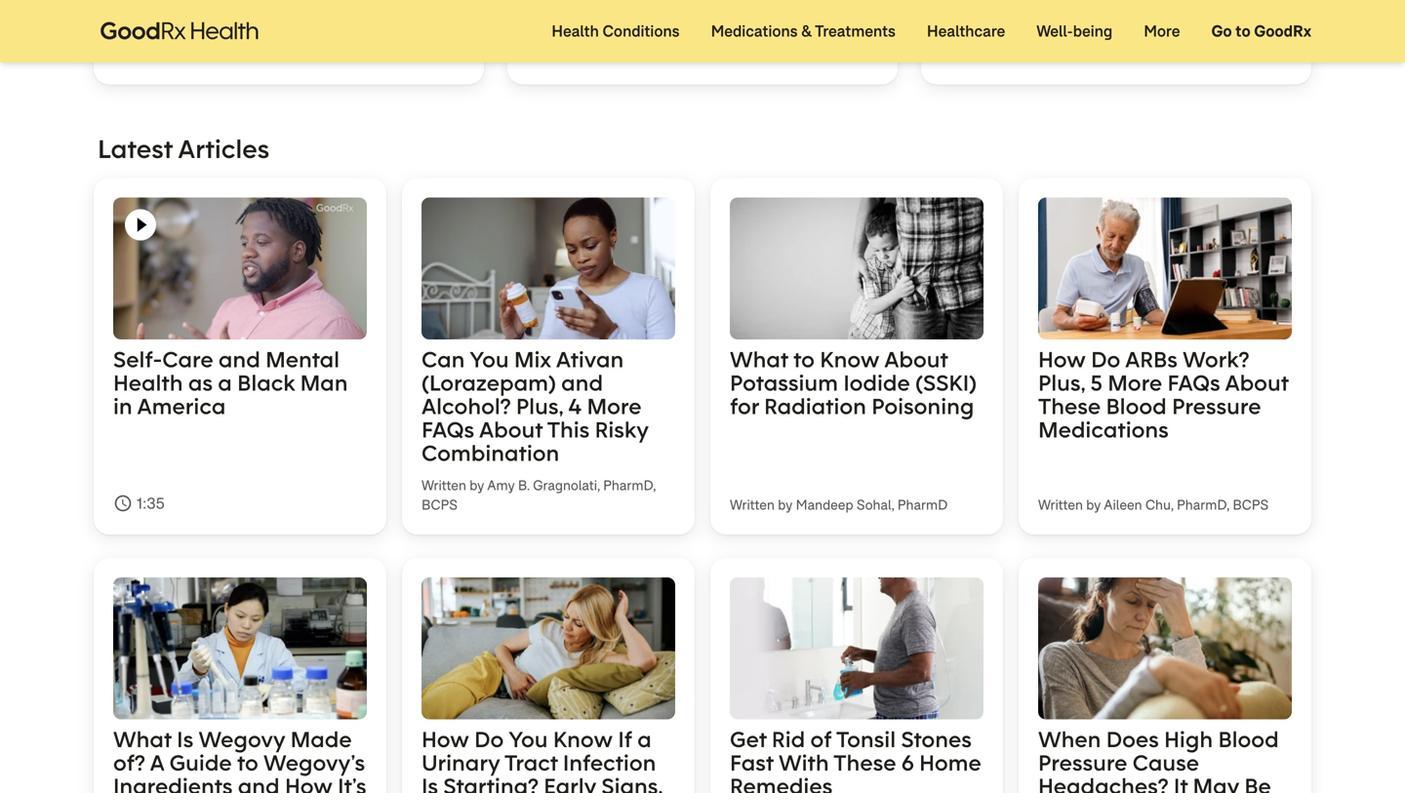 Task type: locate. For each thing, give the bounding box(es) containing it.
do inside how do you know if a urinary tract infection is starting? early sign
[[474, 725, 504, 753]]

how up ba,
[[237, 3, 293, 37]]

conditions
[[603, 21, 680, 41]]

early
[[544, 772, 596, 793]]

how left 5
[[1038, 345, 1086, 373]]

what up ingredients
[[113, 725, 172, 753]]

kennel
[[213, 0, 296, 9]]

do left arbs
[[1091, 345, 1121, 373]]

a
[[218, 368, 232, 397], [637, 725, 652, 753]]

know left if on the bottom left of the page
[[553, 725, 613, 753]]

1 horizontal spatial do
[[474, 725, 504, 753]]

0 horizontal spatial pressure
[[1038, 749, 1127, 777]]

joanna
[[592, 46, 639, 64]]

0 vertical spatial know
[[820, 345, 880, 373]]

2 vertical spatial what
[[113, 725, 172, 753]]

2 horizontal spatial about
[[1225, 368, 1289, 397]]

you
[[1032, 0, 1078, 9], [470, 345, 509, 373], [508, 725, 548, 753]]

written left amy
[[422, 477, 466, 495]]

dogs
[[113, 3, 176, 37]]

written down "causes,"
[[527, 46, 572, 64]]

medications & treatments button
[[695, 0, 911, 62]]

a right if on the bottom left of the page
[[637, 725, 652, 753]]

these inside the "how do arbs work? plus, 5 more faqs about these blood pressure medications"
[[1038, 392, 1101, 420]]

and right as at left
[[218, 345, 260, 373]]

pharmd, right chu,
[[1177, 496, 1229, 514]]

0 horizontal spatial blood
[[1106, 392, 1167, 420]]

and inside the what is kennel cough in dogs and how do i treat it? written by lauren lee, ba, ma
[[182, 3, 231, 37]]

should you get the lepto vaccine for your dog? written by lavanya sunkara
[[941, 0, 1248, 64]]

& left treatments
[[801, 21, 812, 41]]

to
[[1236, 21, 1251, 41], [793, 345, 815, 373], [237, 749, 258, 777]]

how down made
[[285, 772, 333, 793]]

get left rid
[[730, 725, 767, 753]]

and
[[182, 3, 231, 37], [218, 345, 260, 373], [561, 368, 603, 397], [238, 772, 280, 793]]

about inside what to know about potassium iodide (sski) for radiation poisoning
[[884, 345, 948, 373]]

0 vertical spatial you
[[1032, 0, 1078, 9]]

you up well-
[[1032, 0, 1078, 9]]

0 horizontal spatial medications
[[711, 21, 798, 41]]

blood up may
[[1218, 725, 1279, 753]]

1 horizontal spatial pressure
[[1172, 392, 1261, 420]]

pressure left cause
[[1038, 749, 1127, 777]]

what up radiation on the right
[[730, 345, 788, 373]]

know inside what to know about potassium iodide (sski) for radiation poisoning
[[820, 345, 880, 373]]

0 horizontal spatial in
[[113, 392, 132, 420]]

0 horizontal spatial pharmd,
[[603, 477, 656, 495]]

1 vertical spatial faqs
[[422, 415, 474, 444]]

cough
[[302, 0, 384, 9]]

plus, inside the "how do arbs work? plus, 5 more faqs about these blood pressure medications"
[[1038, 368, 1085, 397]]

to inside what is wegovy made of? a guide to wegovy's ingredients and how it
[[237, 749, 258, 777]]

1 horizontal spatial blood
[[1218, 725, 1279, 753]]

you up starting? on the left bottom
[[508, 725, 548, 753]]

0 vertical spatial pharmd,
[[603, 477, 656, 495]]

1 vertical spatial what
[[730, 345, 788, 373]]

1 vertical spatial for
[[730, 392, 759, 420]]

2 vertical spatial do
[[474, 725, 504, 753]]

0 vertical spatial a
[[218, 368, 232, 397]]

1 vertical spatial health
[[113, 368, 183, 397]]

1 vertical spatial is
[[177, 725, 193, 753]]

blood inside the "how do arbs work? plus, 5 more faqs about these blood pressure medications"
[[1106, 392, 1167, 420]]

& inside dog strokes: symptoms, causes, treatment, & more written by joanna pendergrass, dvm
[[765, 3, 783, 37]]

0 vertical spatial health
[[552, 21, 599, 41]]

(lorazepam)
[[422, 368, 556, 397]]

0 horizontal spatial about
[[479, 415, 543, 444]]

lepto
[[1179, 0, 1248, 9]]

written down dogs
[[113, 46, 158, 64]]

what inside what is wegovy made of? a guide to wegovy's ingredients and how it
[[113, 725, 172, 753]]

is up goodrx health image
[[187, 0, 207, 9]]

you left mix
[[470, 345, 509, 373]]

a right as at left
[[218, 368, 232, 397]]

your
[[1085, 3, 1140, 37]]

1 vertical spatial pharmd,
[[1177, 496, 1229, 514]]

do inside the "how do arbs work? plus, 5 more faqs about these blood pressure medications"
[[1091, 345, 1121, 373]]

how inside the "how do arbs work? plus, 5 more faqs about these blood pressure medications"
[[1038, 345, 1086, 373]]

starting?
[[443, 772, 539, 793]]

what inside what to know about potassium iodide (sski) for radiation poisoning
[[730, 345, 788, 373]]

2 horizontal spatial do
[[1091, 345, 1121, 373]]

1 vertical spatial pressure
[[1038, 749, 1127, 777]]

ma
[[278, 46, 298, 64]]

greg self care.jpg image
[[113, 198, 367, 340]]

0 vertical spatial these
[[1038, 392, 1101, 420]]

to up radiation on the right
[[793, 345, 815, 373]]

medications down 5
[[1038, 415, 1169, 444]]

1 vertical spatial know
[[553, 725, 613, 753]]

1 horizontal spatial know
[[820, 345, 880, 373]]

is right the a
[[177, 725, 193, 753]]

do up starting? on the left bottom
[[474, 725, 504, 753]]

and up lauren
[[182, 3, 231, 37]]

and down 'wegovy'
[[238, 772, 280, 793]]

1 vertical spatial to
[[793, 345, 815, 373]]

medications
[[711, 21, 798, 41], [1038, 415, 1169, 444]]

1 vertical spatial get
[[730, 725, 767, 753]]

is inside how do you know if a urinary tract infection is starting? early sign
[[422, 772, 438, 793]]

to right guide
[[237, 749, 258, 777]]

access_time 1:35
[[113, 493, 165, 514]]

faqs right 5
[[1168, 368, 1220, 397]]

by down vaccine
[[989, 46, 1003, 64]]

mandeep
[[796, 496, 853, 514]]

faqs down (lorazepam)
[[422, 415, 474, 444]]

and up "this"
[[561, 368, 603, 397]]

is left starting? on the left bottom
[[422, 772, 438, 793]]

get up being
[[1084, 0, 1126, 9]]

0 vertical spatial medications
[[711, 21, 798, 41]]

2 vertical spatial is
[[422, 772, 438, 793]]

health left as at left
[[113, 368, 183, 397]]

well-
[[1037, 21, 1073, 41]]

pharmacy: woman researching medication on her smart phone 1480574597 image
[[422, 198, 675, 340]]

headaches?
[[1038, 772, 1169, 793]]

pharmd
[[898, 496, 948, 514]]

bcps down combination
[[422, 496, 458, 514]]

when
[[1038, 725, 1101, 753]]

0 vertical spatial is
[[187, 0, 207, 9]]

0 vertical spatial in
[[390, 0, 413, 9]]

go
[[1211, 21, 1232, 41]]

i
[[339, 3, 347, 37]]

health down the dog
[[552, 21, 599, 41]]

0 horizontal spatial faqs
[[422, 415, 474, 444]]

1 horizontal spatial &
[[801, 21, 812, 41]]

more inside more popup button
[[1144, 21, 1180, 41]]

more inside the "how do arbs work? plus, 5 more faqs about these blood pressure medications"
[[1108, 368, 1162, 397]]

blood inside when does high blood pressure cause headaches? it may
[[1218, 725, 1279, 753]]

get inside get rid of tonsil stones fast with these 6 home remedies
[[730, 725, 767, 753]]

2 horizontal spatial to
[[1236, 21, 1251, 41]]

know up radiation on the right
[[820, 345, 880, 373]]

you inside should you get the lepto vaccine for your dog? written by lavanya sunkara
[[1032, 0, 1078, 9]]

plus, left 5
[[1038, 368, 1085, 397]]

for inside should you get the lepto vaccine for your dog? written by lavanya sunkara
[[1045, 3, 1079, 37]]

tract
[[505, 749, 558, 777]]

it
[[1174, 772, 1188, 793]]

dog?
[[1146, 3, 1209, 37]]

know
[[820, 345, 880, 373], [553, 725, 613, 753]]

a
[[150, 749, 164, 777]]

1 horizontal spatial a
[[637, 725, 652, 753]]

0 vertical spatial what
[[113, 0, 181, 9]]

0 horizontal spatial &
[[765, 3, 783, 37]]

to for what
[[793, 345, 815, 373]]

how inside how do you know if a urinary tract infection is starting? early sign
[[422, 725, 469, 753]]

what for a
[[113, 725, 172, 753]]

bcps right chu,
[[1233, 496, 1269, 514]]

is inside the what is kennel cough in dogs and how do i treat it? written by lauren lee, ba, ma
[[187, 0, 207, 9]]

1 vertical spatial a
[[637, 725, 652, 753]]

0 vertical spatial to
[[1236, 21, 1251, 41]]

1 horizontal spatial bcps
[[1233, 496, 1269, 514]]

what is kennel cough in dogs and how do i treat it? written by lauren lee, ba, ma
[[113, 0, 450, 64]]

medications inside popup button
[[711, 21, 798, 41]]

stones
[[901, 725, 972, 753]]

what inside the what is kennel cough in dogs and how do i treat it? written by lauren lee, ba, ma
[[113, 0, 181, 9]]

1 vertical spatial blood
[[1218, 725, 1279, 753]]

4
[[568, 392, 582, 420]]

blood right 5
[[1106, 392, 1167, 420]]

by left joanna
[[575, 46, 590, 64]]

in down self-
[[113, 392, 132, 420]]

1 bcps from the left
[[422, 496, 458, 514]]

more
[[789, 3, 853, 37], [1144, 21, 1180, 41], [1108, 368, 1162, 397], [587, 392, 642, 420]]

what for iodide
[[730, 345, 788, 373]]

2 vertical spatial you
[[508, 725, 548, 753]]

faqs
[[1168, 368, 1220, 397], [422, 415, 474, 444]]

written left mandeep
[[730, 496, 775, 514]]

well-being
[[1037, 21, 1113, 41]]

these
[[1038, 392, 1101, 420], [834, 749, 896, 777]]

work?
[[1183, 345, 1249, 373]]

infection
[[563, 749, 656, 777]]

to right go
[[1236, 21, 1251, 41]]

to inside what to know about potassium iodide (sski) for radiation poisoning
[[793, 345, 815, 373]]

do for how do arbs work? plus, 5 more faqs about these blood pressure medications
[[1091, 345, 1121, 373]]

iodide
[[843, 368, 910, 397]]

what up goodrx health image
[[113, 0, 181, 9]]

by
[[161, 46, 176, 64], [575, 46, 590, 64], [989, 46, 1003, 64], [470, 477, 484, 495], [778, 496, 793, 514], [1086, 496, 1101, 514]]

1 horizontal spatial health
[[552, 21, 599, 41]]

0 horizontal spatial health
[[113, 368, 183, 397]]

0 horizontal spatial these
[[834, 749, 896, 777]]

you inside can you mix ativan (lorazepam) and alcohol? plus, 4 more faqs about this risky combination written by amy b. gragnolati, pharmd, bcps
[[470, 345, 509, 373]]

written left aileen
[[1038, 496, 1083, 514]]

how
[[237, 3, 293, 37], [1038, 345, 1086, 373], [422, 725, 469, 753], [285, 772, 333, 793]]

in left it?
[[390, 0, 413, 9]]

0 vertical spatial do
[[299, 3, 333, 37]]

0 horizontal spatial know
[[553, 725, 613, 753]]

1 horizontal spatial about
[[884, 345, 948, 373]]

do left i
[[299, 3, 333, 37]]

b.
[[518, 477, 530, 495]]

by inside can you mix ativan (lorazepam) and alcohol? plus, 4 more faqs about this risky combination written by amy b. gragnolati, pharmd, bcps
[[470, 477, 484, 495]]

2 vertical spatial to
[[237, 749, 258, 777]]

1 horizontal spatial medications
[[1038, 415, 1169, 444]]

0 horizontal spatial get
[[730, 725, 767, 753]]

for inside what to know about potassium iodide (sski) for radiation poisoning
[[730, 392, 759, 420]]

1 horizontal spatial faqs
[[1168, 368, 1220, 397]]

0 horizontal spatial plus,
[[516, 392, 563, 420]]

of?
[[113, 749, 145, 777]]

0 horizontal spatial bcps
[[422, 496, 458, 514]]

a inside self-care and mental health as a black man in america
[[218, 368, 232, 397]]

0 vertical spatial blood
[[1106, 392, 1167, 420]]

by left lauren
[[161, 46, 176, 64]]

dog strokes: symptoms, causes, treatment, & more written by joanna pendergrass, dvm
[[527, 0, 853, 64]]

pressure down work?
[[1172, 392, 1261, 420]]

1 vertical spatial in
[[113, 392, 132, 420]]

is for guide
[[177, 725, 193, 753]]

2 bcps from the left
[[1233, 496, 1269, 514]]

well-being button
[[1021, 0, 1128, 62]]

about
[[884, 345, 948, 373], [1225, 368, 1289, 397], [479, 415, 543, 444]]

tonsil
[[836, 725, 896, 753]]

1 vertical spatial do
[[1091, 345, 1121, 373]]

what
[[113, 0, 181, 9], [730, 345, 788, 373], [113, 725, 172, 753]]

1 horizontal spatial for
[[1045, 3, 1079, 37]]

how inside what is wegovy made of? a guide to wegovy's ingredients and how it
[[285, 772, 333, 793]]

1 horizontal spatial these
[[1038, 392, 1101, 420]]

bcps
[[422, 496, 458, 514], [1233, 496, 1269, 514]]

plus, left 4
[[516, 392, 563, 420]]

1 horizontal spatial get
[[1084, 0, 1126, 9]]

lee,
[[225, 46, 250, 64]]

0 horizontal spatial for
[[730, 392, 759, 420]]

0 horizontal spatial a
[[218, 368, 232, 397]]

0 vertical spatial faqs
[[1168, 368, 1220, 397]]

1 horizontal spatial plus,
[[1038, 368, 1085, 397]]

treatments
[[815, 21, 896, 41]]

0 vertical spatial get
[[1084, 0, 1126, 9]]

0 vertical spatial for
[[1045, 3, 1079, 37]]

&
[[765, 3, 783, 37], [801, 21, 812, 41]]

0 vertical spatial pressure
[[1172, 392, 1261, 420]]

dialog
[[0, 0, 1405, 793]]

by left aileen
[[1086, 496, 1101, 514]]

1 vertical spatial you
[[470, 345, 509, 373]]

cause
[[1133, 749, 1199, 777]]

pharmd,
[[603, 477, 656, 495], [1177, 496, 1229, 514]]

written down healthcare
[[941, 46, 985, 64]]

how do you know if a urinary tract infection is starting? early sign
[[422, 725, 663, 793]]

1 vertical spatial these
[[834, 749, 896, 777]]

0 horizontal spatial do
[[299, 3, 333, 37]]

get
[[1084, 0, 1126, 9], [730, 725, 767, 753]]

america
[[137, 392, 226, 420]]

self-
[[113, 345, 162, 373]]

is inside what is wegovy made of? a guide to wegovy's ingredients and how it
[[177, 725, 193, 753]]

by left mandeep
[[778, 496, 793, 514]]

1 vertical spatial medications
[[1038, 415, 1169, 444]]

1 horizontal spatial in
[[390, 0, 413, 9]]

(sski)
[[915, 368, 977, 397]]

more button
[[1128, 0, 1196, 62]]

how inside the what is kennel cough in dogs and how do i treat it? written by lauren lee, ba, ma
[[237, 3, 293, 37]]

pharmd, down risky at the bottom left of page
[[603, 477, 656, 495]]

may
[[1193, 772, 1239, 793]]

strokes:
[[584, 0, 681, 9]]

by left amy
[[470, 477, 484, 495]]

radiation
[[764, 392, 866, 420]]

medications & treatments
[[711, 21, 896, 41]]

for
[[1045, 3, 1079, 37], [730, 392, 759, 420]]

how up starting? on the left bottom
[[422, 725, 469, 753]]

1 horizontal spatial to
[[793, 345, 815, 373]]

& right treatment,
[[765, 3, 783, 37]]

medications down symptoms,
[[711, 21, 798, 41]]

of
[[810, 725, 832, 753]]

0 horizontal spatial to
[[237, 749, 258, 777]]

pharmd, inside can you mix ativan (lorazepam) and alcohol? plus, 4 more faqs about this risky combination written by amy b. gragnolati, pharmd, bcps
[[603, 477, 656, 495]]



Task type: vqa. For each thing, say whether or not it's contained in the screenshot.


Task type: describe. For each thing, give the bounding box(es) containing it.
lauren
[[179, 46, 222, 64]]

5
[[1090, 368, 1103, 397]]

you for alcohol?
[[470, 345, 509, 373]]

faqs inside can you mix ativan (lorazepam) and alcohol? plus, 4 more faqs about this risky combination written by amy b. gragnolati, pharmd, bcps
[[422, 415, 474, 444]]

written inside the what is kennel cough in dogs and how do i treat it? written by lauren lee, ba, ma
[[113, 46, 158, 64]]

articles
[[178, 132, 269, 165]]

faqs inside the "how do arbs work? plus, 5 more faqs about these blood pressure medications"
[[1168, 368, 1220, 397]]

is for and
[[187, 0, 207, 9]]

latest
[[98, 132, 173, 165]]

aileen
[[1104, 496, 1142, 514]]

you for for
[[1032, 0, 1078, 9]]

pharmacy: senior man taking blood pressure 1400937022 image
[[1038, 198, 1292, 340]]

does
[[1106, 725, 1159, 753]]

by inside dog strokes: symptoms, causes, treatment, & more written by joanna pendergrass, dvm
[[575, 46, 590, 64]]

get inside should you get the lepto vaccine for your dog? written by lavanya sunkara
[[1084, 0, 1126, 9]]

dental care: man using mouthwash 1132797553 image
[[730, 578, 984, 720]]

the
[[1132, 0, 1173, 9]]

health conditions button
[[536, 0, 695, 62]]

go to goodrx link
[[1196, 0, 1327, 62]]

do for how do you know if a urinary tract infection is starting? early sign
[[474, 725, 504, 753]]

gragnolati,
[[533, 477, 600, 495]]

written by aileen chu, pharmd, bcps
[[1038, 496, 1269, 514]]

what for dogs
[[113, 0, 181, 9]]

black
[[237, 368, 295, 397]]

in inside self-care and mental health as a black man in america
[[113, 392, 132, 420]]

health conditions
[[552, 21, 680, 41]]

in inside the what is kennel cough in dogs and how do i treat it? written by lauren lee, ba, ma
[[390, 0, 413, 9]]

when does high blood pressure cause headaches? it may 
[[1038, 725, 1279, 793]]

this
[[547, 415, 590, 444]]

ba,
[[254, 46, 274, 64]]

fast
[[730, 749, 774, 777]]

more inside can you mix ativan (lorazepam) and alcohol? plus, 4 more faqs about this risky combination written by amy b. gragnolati, pharmd, bcps
[[587, 392, 642, 420]]

by inside the what is kennel cough in dogs and how do i treat it? written by lauren lee, ba, ma
[[161, 46, 176, 64]]

dvm
[[726, 46, 755, 64]]

bcps inside can you mix ativan (lorazepam) and alcohol? plus, 4 more faqs about this risky combination written by amy b. gragnolati, pharmd, bcps
[[422, 496, 458, 514]]

man
[[300, 368, 348, 397]]

1:35
[[137, 493, 165, 514]]

health: sski: black and white little boy hugging dads leg-871113214 image
[[730, 198, 984, 340]]

health inside self-care and mental health as a black man in america
[[113, 368, 183, 397]]

ativan
[[556, 345, 624, 373]]

vaccine
[[941, 3, 1039, 37]]

as
[[188, 368, 213, 397]]

pressure inside the "how do arbs work? plus, 5 more faqs about these blood pressure medications"
[[1172, 392, 1261, 420]]

healthcare
[[927, 21, 1005, 41]]

these inside get rid of tonsil stones fast with these 6 home remedies
[[834, 749, 896, 777]]

healthcare button
[[911, 0, 1021, 62]]

pressure inside when does high blood pressure cause headaches? it may
[[1038, 749, 1127, 777]]

latest articles
[[98, 132, 269, 165]]

combination
[[422, 439, 559, 467]]

uti: woman with stomach pain 1250173635 image
[[422, 578, 675, 720]]

being
[[1073, 21, 1113, 41]]

how do arbs work? plus, 5 more faqs about these blood pressure medications
[[1038, 345, 1289, 444]]

you inside how do you know if a urinary tract infection is starting? early sign
[[508, 725, 548, 753]]

do inside the what is kennel cough in dogs and how do i treat it? written by lauren lee, ba, ma
[[299, 3, 333, 37]]

health inside dropdown button
[[552, 21, 599, 41]]

what is wegovy made of? a guide to wegovy's ingredients and how it link
[[94, 558, 386, 793]]

get rid of tonsil stones fast with these 6 home remedies
[[730, 725, 981, 793]]

and inside self-care and mental health as a black man in america
[[218, 345, 260, 373]]

wegovy: woman in lab courtesynovonordisk image
[[113, 578, 367, 720]]

goodrx
[[1254, 21, 1311, 41]]

sohal,
[[857, 496, 894, 514]]

know inside how do you know if a urinary tract infection is starting? early sign
[[553, 725, 613, 753]]

to for go
[[1236, 21, 1251, 41]]

plus, inside can you mix ativan (lorazepam) and alcohol? plus, 4 more faqs about this risky combination written by amy b. gragnolati, pharmd, bcps
[[516, 392, 563, 420]]

made
[[290, 725, 352, 753]]

about inside the "how do arbs work? plus, 5 more faqs about these blood pressure medications"
[[1225, 368, 1289, 397]]

symptoms,
[[687, 0, 822, 9]]

home
[[919, 749, 981, 777]]

wegovy
[[199, 725, 285, 753]]

video play button image
[[125, 209, 156, 240]]

treatment,
[[627, 3, 759, 37]]

treat
[[352, 3, 415, 37]]

remedies
[[730, 772, 833, 793]]

more inside dog strokes: symptoms, causes, treatment, & more written by joanna pendergrass, dvm
[[789, 3, 853, 37]]

causes,
[[527, 3, 622, 37]]

written inside dog strokes: symptoms, causes, treatment, & more written by joanna pendergrass, dvm
[[527, 46, 572, 64]]

what to know about potassium iodide (sski) for radiation poisoning
[[730, 345, 977, 420]]

can you mix ativan (lorazepam) and alcohol? plus, 4 more faqs about this risky combination written by amy b. gragnolati, pharmd, bcps
[[422, 345, 656, 514]]

pendergrass,
[[643, 46, 722, 64]]

should
[[941, 0, 1026, 9]]

sunkara
[[1060, 46, 1111, 64]]

go to goodrx
[[1211, 21, 1311, 41]]

high
[[1164, 725, 1213, 753]]

hypertension: woman suffering from headache 1210749087 image
[[1038, 578, 1292, 720]]

medications inside the "how do arbs work? plus, 5 more faqs about these blood pressure medications"
[[1038, 415, 1169, 444]]

arbs
[[1125, 345, 1178, 373]]

written inside should you get the lepto vaccine for your dog? written by lavanya sunkara
[[941, 46, 985, 64]]

by inside should you get the lepto vaccine for your dog? written by lavanya sunkara
[[989, 46, 1003, 64]]

written by mandeep sohal, pharmd
[[730, 496, 948, 514]]

ingredients
[[113, 772, 233, 793]]

get rid of tonsil stones fast with these 6 home remedies link
[[710, 558, 1003, 793]]

what is wegovy made of? a guide to wegovy's ingredients and how it
[[113, 725, 366, 793]]

& inside popup button
[[801, 21, 812, 41]]

self-care and mental health as a black man in america
[[113, 345, 348, 420]]

about inside can you mix ativan (lorazepam) and alcohol? plus, 4 more faqs about this risky combination written by amy b. gragnolati, pharmd, bcps
[[479, 415, 543, 444]]

written inside can you mix ativan (lorazepam) and alcohol? plus, 4 more faqs about this risky combination written by amy b. gragnolati, pharmd, bcps
[[422, 477, 466, 495]]

access_time
[[113, 494, 133, 513]]

potassium
[[730, 368, 838, 397]]

a inside how do you know if a urinary tract infection is starting? early sign
[[637, 725, 652, 753]]

when does high blood pressure cause headaches? it may link
[[1019, 558, 1311, 793]]

dog
[[527, 0, 578, 9]]

and inside can you mix ativan (lorazepam) and alcohol? plus, 4 more faqs about this risky combination written by amy b. gragnolati, pharmd, bcps
[[561, 368, 603, 397]]

with
[[779, 749, 829, 777]]

and inside what is wegovy made of? a guide to wegovy's ingredients and how it
[[238, 772, 280, 793]]

6
[[901, 749, 914, 777]]

how do you know if a urinary tract infection is starting? early sign link
[[402, 558, 695, 793]]

wegovy's
[[264, 749, 365, 777]]

can
[[422, 345, 465, 373]]

it?
[[421, 3, 450, 37]]

chu,
[[1146, 496, 1174, 514]]

goodrx health image
[[90, 11, 269, 52]]

care
[[162, 345, 213, 373]]

1 horizontal spatial pharmd,
[[1177, 496, 1229, 514]]

rid
[[772, 725, 805, 753]]

lavanya
[[1007, 46, 1057, 64]]



